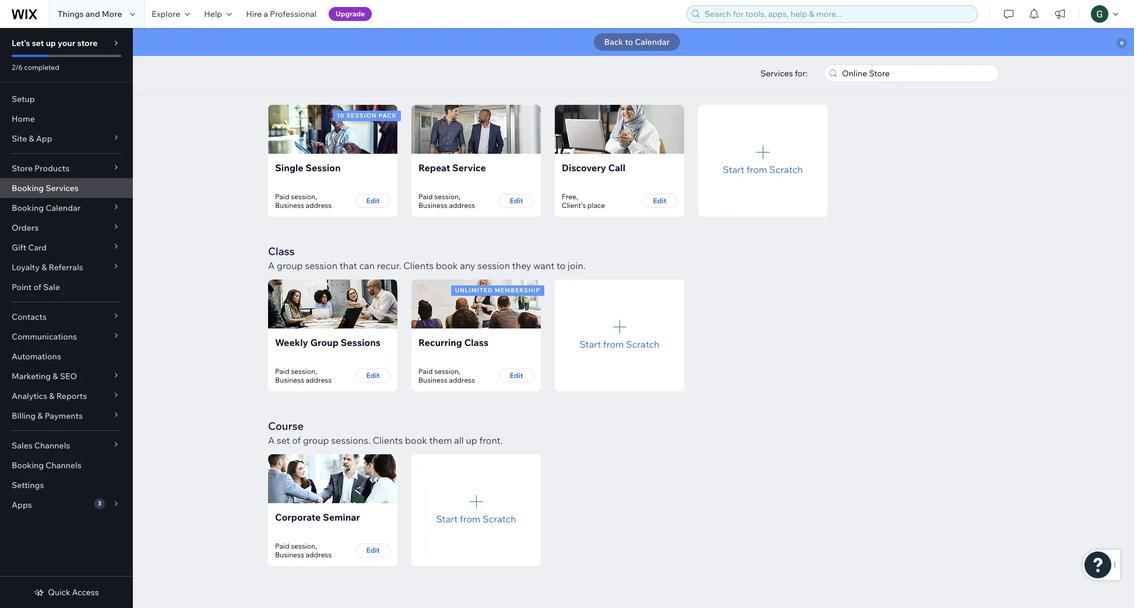 Task type: vqa. For each thing, say whether or not it's contained in the screenshot.
2nd row
no



Task type: locate. For each thing, give the bounding box(es) containing it.
start from scratch button
[[698, 105, 828, 217], [555, 280, 684, 392], [412, 455, 541, 567]]

0 vertical spatial from
[[747, 163, 767, 175]]

session
[[346, 112, 377, 119], [306, 162, 341, 174]]

marketing
[[12, 371, 51, 382]]

services left the for:
[[761, 68, 793, 79]]

paid down repeat
[[419, 192, 433, 201]]

2 vertical spatial start
[[436, 513, 458, 525]]

2 booking from the top
[[12, 203, 44, 213]]

of down "course"
[[292, 435, 301, 446]]

, for corporate seminar
[[315, 542, 317, 551]]

clients right recur. in the left of the page
[[403, 260, 434, 272]]

0 horizontal spatial from
[[460, 513, 481, 525]]

paid session , business address down weekly
[[275, 367, 332, 385]]

address for weekly group sessions
[[306, 376, 332, 385]]

1 vertical spatial clients
[[373, 435, 403, 446]]

to inside class a group session that can recur. clients book any session they want to join.
[[557, 260, 566, 272]]

business for single session
[[275, 201, 304, 210]]

paid session , business address down corporate
[[275, 542, 332, 560]]

& right billing
[[37, 411, 43, 421]]

0 vertical spatial set
[[32, 38, 44, 48]]

0 vertical spatial services
[[761, 68, 793, 79]]

0 vertical spatial a
[[268, 260, 275, 272]]

services down store products dropdown button
[[46, 183, 79, 194]]

10
[[337, 112, 345, 119]]

sales
[[12, 441, 32, 451]]

session for class
[[434, 367, 459, 376]]

loyalty
[[12, 262, 40, 273]]

store products button
[[0, 159, 133, 178]]

, for weekly group sessions
[[315, 367, 317, 376]]

a for class
[[268, 260, 275, 272]]

0 vertical spatial scratch
[[769, 163, 803, 175]]

0 vertical spatial of
[[33, 282, 41, 293]]

session right single
[[306, 162, 341, 174]]

paid session , business address down repeat service
[[419, 192, 475, 210]]

paid down weekly
[[275, 367, 289, 376]]

& for billing
[[37, 411, 43, 421]]

that
[[340, 260, 357, 272]]

, down recurring class
[[459, 367, 460, 376]]

edit for single session
[[366, 196, 380, 205]]

business
[[705, 75, 734, 84], [275, 201, 304, 210], [419, 201, 448, 210], [275, 376, 304, 385], [419, 376, 448, 385], [275, 551, 304, 560]]

all
[[454, 435, 464, 446]]

referrals
[[49, 262, 83, 273]]

channels
[[34, 441, 70, 451], [46, 460, 81, 471]]

& right site
[[29, 133, 34, 144]]

to inside button
[[625, 37, 633, 47]]

session down repeat service
[[434, 192, 459, 201]]

calendar right back
[[635, 37, 670, 47]]

1 vertical spatial class
[[464, 337, 489, 349]]

0 vertical spatial clients
[[403, 260, 434, 272]]

2 horizontal spatial scratch
[[769, 163, 803, 175]]

2 horizontal spatial start
[[723, 163, 745, 175]]

single session
[[275, 162, 341, 174]]

booking services
[[12, 183, 79, 194]]

& right loyalty
[[41, 262, 47, 273]]

sessions
[[341, 337, 381, 349]]

analytics & reports button
[[0, 386, 133, 406]]

session
[[291, 192, 315, 201], [434, 192, 459, 201], [305, 260, 338, 272], [478, 260, 510, 272], [291, 367, 315, 376], [434, 367, 459, 376], [291, 542, 315, 551]]

1 vertical spatial services
[[46, 183, 79, 194]]

address down group
[[306, 376, 332, 385]]

channels inside dropdown button
[[34, 441, 70, 451]]

channels for booking channels
[[46, 460, 81, 471]]

1 horizontal spatial session
[[346, 112, 377, 119]]

calendar down 'booking services' link
[[46, 203, 81, 213]]

session for 10
[[346, 112, 377, 119]]

help button
[[197, 0, 239, 28]]

paid session , business address down recurring
[[419, 367, 475, 385]]

home
[[12, 114, 35, 124]]

0 horizontal spatial to
[[557, 260, 566, 272]]

loyalty & referrals
[[12, 262, 83, 273]]

1 horizontal spatial clients
[[403, 260, 434, 272]]

2 vertical spatial from
[[460, 513, 481, 525]]

discovery
[[562, 162, 606, 174]]

services for:
[[761, 68, 808, 79]]

0 horizontal spatial of
[[33, 282, 41, 293]]

up left your at top
[[46, 38, 56, 48]]

2 horizontal spatial start from scratch
[[723, 163, 803, 175]]

booking for booking calendar
[[12, 203, 44, 213]]

service
[[452, 162, 486, 174]]

1 vertical spatial set
[[277, 435, 290, 446]]

book left them
[[405, 435, 427, 446]]

let's set up your store
[[12, 38, 98, 48]]

and
[[86, 9, 100, 19]]

things and more
[[58, 9, 122, 19]]

& left reports
[[49, 391, 55, 402]]

1 horizontal spatial from
[[603, 338, 624, 350]]

app
[[36, 133, 52, 144]]

0 horizontal spatial book
[[405, 435, 427, 446]]

channels down the sales channels dropdown button
[[46, 460, 81, 471]]

0 horizontal spatial start from scratch
[[436, 513, 516, 525]]

0 vertical spatial start
[[723, 163, 745, 175]]

paid down recurring
[[419, 367, 433, 376]]

communications button
[[0, 327, 133, 347]]

1 vertical spatial book
[[405, 435, 427, 446]]

address for repeat service
[[449, 201, 475, 210]]

set down "course"
[[277, 435, 290, 446]]

0 horizontal spatial clients
[[373, 435, 403, 446]]

& left seo
[[53, 371, 58, 382]]

paid session , business address for single
[[275, 192, 332, 210]]

1 horizontal spatial of
[[292, 435, 301, 446]]

1 horizontal spatial book
[[436, 260, 458, 272]]

booking inside popup button
[[12, 203, 44, 213]]

0 horizontal spatial set
[[32, 38, 44, 48]]

address down corporate seminar
[[306, 551, 332, 560]]

1 horizontal spatial services
[[761, 68, 793, 79]]

0 horizontal spatial class
[[268, 245, 295, 258]]

1 horizontal spatial class
[[464, 337, 489, 349]]

channels up booking channels
[[34, 441, 70, 451]]

1 vertical spatial start from scratch button
[[555, 280, 684, 392]]

1 vertical spatial calendar
[[46, 203, 81, 213]]

a inside course a set of group sessions. clients book them all up front.
[[268, 435, 275, 446]]

marketing & seo
[[12, 371, 77, 382]]

quick access button
[[34, 588, 99, 598]]

2 vertical spatial scratch
[[483, 513, 516, 525]]

0 horizontal spatial start
[[436, 513, 458, 525]]

0 vertical spatial start from scratch
[[723, 163, 803, 175]]

your
[[58, 38, 75, 48]]

session up unlimited membership
[[478, 260, 510, 272]]

1 a from the top
[[268, 260, 275, 272]]

billing & payments button
[[0, 406, 133, 426]]

booking
[[12, 183, 44, 194], [12, 203, 44, 213], [12, 460, 44, 471]]

address left the for:
[[736, 75, 762, 84]]

from for bottommost start from scratch button
[[460, 513, 481, 525]]

gift card button
[[0, 238, 133, 258]]

1 vertical spatial of
[[292, 435, 301, 446]]

, down the single session
[[315, 192, 317, 201]]

address down recurring class
[[449, 376, 475, 385]]

edit button for repeat service
[[499, 194, 534, 208]]

0 horizontal spatial up
[[46, 38, 56, 48]]

up inside course a set of group sessions. clients book them all up front.
[[466, 435, 477, 446]]

booking down store
[[12, 183, 44, 194]]

2 vertical spatial start from scratch button
[[412, 455, 541, 567]]

0 vertical spatial class
[[268, 245, 295, 258]]

paid down corporate
[[275, 542, 289, 551]]

1 vertical spatial group
[[303, 435, 329, 446]]

2 horizontal spatial from
[[747, 163, 767, 175]]

recurring
[[419, 337, 462, 349]]

1 horizontal spatial up
[[466, 435, 477, 446]]

start
[[723, 163, 745, 175], [580, 338, 601, 350], [436, 513, 458, 525]]

orders
[[12, 223, 39, 233]]

paid
[[275, 192, 289, 201], [419, 192, 433, 201], [275, 367, 289, 376], [419, 367, 433, 376], [275, 542, 289, 551]]

gift card
[[12, 242, 47, 253]]

0 vertical spatial group
[[277, 260, 303, 272]]

0 vertical spatial book
[[436, 260, 458, 272]]

help
[[204, 9, 222, 19]]

weekly group sessions
[[275, 337, 381, 349]]

a inside class a group session that can recur. clients book any session they want to join.
[[268, 260, 275, 272]]

clients right sessions.
[[373, 435, 403, 446]]

booking calendar
[[12, 203, 81, 213]]

1 vertical spatial booking
[[12, 203, 44, 213]]

set
[[32, 38, 44, 48], [277, 435, 290, 446]]

book inside class a group session that can recur. clients book any session they want to join.
[[436, 260, 458, 272]]

, for single session
[[315, 192, 317, 201]]

0 vertical spatial start from scratch button
[[698, 105, 828, 217]]

services
[[761, 68, 793, 79], [46, 183, 79, 194]]

0 horizontal spatial services
[[46, 183, 79, 194]]

settings
[[12, 480, 44, 491]]

clients
[[403, 260, 434, 272], [373, 435, 403, 446]]

to left join.
[[557, 260, 566, 272]]

0 vertical spatial to
[[625, 37, 633, 47]]

pack
[[379, 112, 397, 119]]

1 horizontal spatial start
[[580, 338, 601, 350]]

1 vertical spatial scratch
[[626, 338, 660, 350]]

2 a from the top
[[268, 435, 275, 446]]

edit button for weekly group sessions
[[356, 369, 391, 383]]

corporate seminar
[[275, 512, 360, 523]]

, down repeat service
[[459, 192, 460, 201]]

0 horizontal spatial calendar
[[46, 203, 81, 213]]

home link
[[0, 109, 133, 129]]

1 vertical spatial up
[[466, 435, 477, 446]]

from for the rightmost start from scratch button
[[747, 163, 767, 175]]

1 horizontal spatial start from scratch
[[580, 338, 660, 350]]

0 vertical spatial booking
[[12, 183, 44, 194]]

1 vertical spatial session
[[306, 162, 341, 174]]

unlimited
[[455, 287, 493, 294]]

0 vertical spatial calendar
[[635, 37, 670, 47]]

paid session , business address down the single session
[[275, 192, 332, 210]]

loyalty & referrals button
[[0, 258, 133, 277]]

0 vertical spatial session
[[346, 112, 377, 119]]

1 booking from the top
[[12, 183, 44, 194]]

up right all on the bottom
[[466, 435, 477, 446]]

explore
[[152, 9, 180, 19]]

& inside dropdown button
[[49, 391, 55, 402]]

3 booking from the top
[[12, 460, 44, 471]]

0 horizontal spatial scratch
[[483, 513, 516, 525]]

edit button
[[786, 68, 821, 82], [356, 194, 391, 208], [499, 194, 534, 208], [642, 194, 677, 208], [356, 369, 391, 383], [499, 369, 534, 383], [356, 544, 391, 558]]

1 horizontal spatial scratch
[[626, 338, 660, 350]]

address for single session
[[306, 201, 332, 210]]

repeat service
[[419, 162, 486, 174]]

completed
[[24, 63, 59, 72]]

single
[[275, 162, 303, 174]]

to right back
[[625, 37, 633, 47]]

booking up orders
[[12, 203, 44, 213]]

booking for booking services
[[12, 183, 44, 194]]

session down recurring
[[434, 367, 459, 376]]

channels for sales channels
[[34, 441, 70, 451]]

a
[[268, 260, 275, 272], [268, 435, 275, 446]]

corporate
[[275, 512, 321, 523]]

sales channels button
[[0, 436, 133, 456]]

2 vertical spatial booking
[[12, 460, 44, 471]]

book left the any on the left top of the page
[[436, 260, 458, 272]]

0 horizontal spatial start from scratch button
[[412, 455, 541, 567]]

1 vertical spatial to
[[557, 260, 566, 272]]

1 horizontal spatial set
[[277, 435, 290, 446]]

, down group
[[315, 367, 317, 376]]

1 vertical spatial a
[[268, 435, 275, 446]]

1 horizontal spatial to
[[625, 37, 633, 47]]

, left 'place'
[[576, 192, 578, 201]]

paid session , business address for recurring
[[419, 367, 475, 385]]

booking for booking channels
[[12, 460, 44, 471]]

, inside free , client's place
[[576, 192, 578, 201]]

scratch
[[769, 163, 803, 175], [626, 338, 660, 350], [483, 513, 516, 525]]

, down corporate seminar
[[315, 542, 317, 551]]

booking up the settings
[[12, 460, 44, 471]]

edit for repeat service
[[510, 196, 523, 205]]

address down service
[[449, 201, 475, 210]]

1 vertical spatial channels
[[46, 460, 81, 471]]

1 horizontal spatial calendar
[[635, 37, 670, 47]]

things
[[58, 9, 84, 19]]

1 horizontal spatial start from scratch button
[[555, 280, 684, 392]]

& inside popup button
[[41, 262, 47, 273]]

session down the single session
[[291, 192, 315, 201]]

0 vertical spatial channels
[[34, 441, 70, 451]]

booking services link
[[0, 178, 133, 198]]

calendar inside popup button
[[46, 203, 81, 213]]

paid down single
[[275, 192, 289, 201]]

session right 10
[[346, 112, 377, 119]]

0 horizontal spatial session
[[306, 162, 341, 174]]

address down the single session
[[306, 201, 332, 210]]

calendar
[[635, 37, 670, 47], [46, 203, 81, 213]]

set right let's
[[32, 38, 44, 48]]

hire a professional
[[246, 9, 316, 19]]

session down weekly
[[291, 367, 315, 376]]

from
[[747, 163, 767, 175], [603, 338, 624, 350], [460, 513, 481, 525]]

book
[[436, 260, 458, 272], [405, 435, 427, 446]]

1 vertical spatial from
[[603, 338, 624, 350]]

0 vertical spatial up
[[46, 38, 56, 48]]

of left sale
[[33, 282, 41, 293]]

of inside sidebar element
[[33, 282, 41, 293]]

session down corporate
[[291, 542, 315, 551]]

to
[[625, 37, 633, 47], [557, 260, 566, 272]]



Task type: describe. For each thing, give the bounding box(es) containing it.
booking channels link
[[0, 456, 133, 476]]

a
[[264, 9, 268, 19]]

communications
[[12, 332, 77, 342]]

want
[[534, 260, 555, 272]]

client's
[[562, 201, 586, 210]]

2/6 completed
[[12, 63, 59, 72]]

unlimited membership
[[455, 287, 540, 294]]

back to calendar
[[604, 37, 670, 47]]

edit button for discovery call
[[642, 194, 677, 208]]

paid session , business address for weekly
[[275, 367, 332, 385]]

seminar
[[323, 512, 360, 523]]

they
[[512, 260, 531, 272]]

session for service
[[434, 192, 459, 201]]

point of sale link
[[0, 277, 133, 297]]

hire
[[246, 9, 262, 19]]

point
[[12, 282, 32, 293]]

setup
[[12, 94, 35, 104]]

edit for corporate seminar
[[366, 546, 380, 555]]

business for repeat service
[[419, 201, 448, 210]]

place
[[588, 201, 605, 210]]

edit button for single session
[[356, 194, 391, 208]]

paid session , business address for corporate
[[275, 542, 332, 560]]

back to calendar alert
[[133, 28, 1134, 56]]

Search for tools, apps, help & more... field
[[701, 6, 974, 22]]

course a set of group sessions. clients book them all up front.
[[268, 420, 503, 446]]

edit for discovery call
[[653, 196, 667, 205]]

group
[[310, 337, 339, 349]]

hire a professional link
[[239, 0, 323, 28]]

session for session
[[291, 192, 315, 201]]

gift
[[12, 242, 26, 253]]

scratch for bottommost start from scratch button
[[483, 513, 516, 525]]

session for group
[[291, 367, 315, 376]]

scratch for middle start from scratch button
[[626, 338, 660, 350]]

edit for weekly group sessions
[[366, 371, 380, 380]]

orders button
[[0, 218, 133, 238]]

membership
[[495, 287, 540, 294]]

sessions.
[[331, 435, 371, 446]]

site & app
[[12, 133, 52, 144]]

of inside course a set of group sessions. clients book them all up front.
[[292, 435, 301, 446]]

, for recurring class
[[459, 367, 460, 376]]

10 session pack
[[337, 112, 397, 119]]

store
[[77, 38, 98, 48]]

analytics & reports
[[12, 391, 87, 402]]

business for corporate seminar
[[275, 551, 304, 560]]

session for single
[[306, 162, 341, 174]]

edit button for corporate seminar
[[356, 544, 391, 558]]

course
[[268, 420, 304, 433]]

contacts button
[[0, 307, 133, 327]]

session left that
[[305, 260, 338, 272]]

apps
[[12, 500, 32, 511]]

class inside class a group session that can recur. clients book any session they want to join.
[[268, 245, 295, 258]]

set inside sidebar element
[[32, 38, 44, 48]]

upgrade
[[336, 9, 365, 18]]

a for course
[[268, 435, 275, 446]]

paid for single
[[275, 192, 289, 201]]

back to calendar button
[[594, 33, 680, 51]]

billing
[[12, 411, 36, 421]]

can
[[359, 260, 375, 272]]

& for analytics
[[49, 391, 55, 402]]

them
[[429, 435, 452, 446]]

sidebar element
[[0, 28, 133, 609]]

products
[[35, 163, 69, 174]]

address for recurring class
[[449, 376, 475, 385]]

billing & payments
[[12, 411, 83, 421]]

join.
[[568, 260, 586, 272]]

access
[[72, 588, 99, 598]]

quick access
[[48, 588, 99, 598]]

clients inside class a group session that can recur. clients book any session they want to join.
[[403, 260, 434, 272]]

edit for recurring class
[[510, 371, 523, 380]]

group inside course a set of group sessions. clients book them all up front.
[[303, 435, 329, 446]]

paid for corporate
[[275, 542, 289, 551]]

point of sale
[[12, 282, 60, 293]]

professional
[[270, 9, 316, 19]]

Enter the type of business field
[[839, 65, 995, 82]]

2/6
[[12, 63, 23, 72]]

& for loyalty
[[41, 262, 47, 273]]

back
[[604, 37, 623, 47]]

settings link
[[0, 476, 133, 495]]

sale
[[43, 282, 60, 293]]

for:
[[795, 68, 808, 79]]

business for weekly group sessions
[[275, 376, 304, 385]]

& for marketing
[[53, 371, 58, 382]]

repeat
[[419, 162, 450, 174]]

calendar inside button
[[635, 37, 670, 47]]

analytics
[[12, 391, 47, 402]]

clients inside course a set of group sessions. clients book them all up front.
[[373, 435, 403, 446]]

store
[[12, 163, 33, 174]]

book inside course a set of group sessions. clients book them all up front.
[[405, 435, 427, 446]]

let's
[[12, 38, 30, 48]]

call
[[608, 162, 625, 174]]

reports
[[56, 391, 87, 402]]

& for site
[[29, 133, 34, 144]]

paid session , business address for repeat
[[419, 192, 475, 210]]

class a group session that can recur. clients book any session they want to join.
[[268, 245, 586, 272]]

paid for weekly
[[275, 367, 289, 376]]

payments
[[45, 411, 83, 421]]

automations
[[12, 351, 61, 362]]

booking calendar button
[[0, 198, 133, 218]]

card
[[28, 242, 47, 253]]

sales channels
[[12, 441, 70, 451]]

business for recurring class
[[419, 376, 448, 385]]

, for repeat service
[[459, 192, 460, 201]]

any
[[460, 260, 475, 272]]

services inside sidebar element
[[46, 183, 79, 194]]

1 vertical spatial start from scratch
[[580, 338, 660, 350]]

marketing & seo button
[[0, 367, 133, 386]]

paid for repeat
[[419, 192, 433, 201]]

set inside course a set of group sessions. clients book them all up front.
[[277, 435, 290, 446]]

more
[[102, 9, 122, 19]]

1 vertical spatial start
[[580, 338, 601, 350]]

group inside class a group session that can recur. clients book any session they want to join.
[[277, 260, 303, 272]]

recurring class
[[419, 337, 489, 349]]

front.
[[479, 435, 503, 446]]

store products
[[12, 163, 69, 174]]

paid for recurring
[[419, 367, 433, 376]]

edit button for recurring class
[[499, 369, 534, 383]]

free
[[562, 192, 576, 201]]

2 horizontal spatial start from scratch button
[[698, 105, 828, 217]]

2 vertical spatial start from scratch
[[436, 513, 516, 525]]

business address
[[705, 75, 762, 84]]

address for corporate seminar
[[306, 551, 332, 560]]

session for seminar
[[291, 542, 315, 551]]

weekly
[[275, 337, 308, 349]]

discovery call
[[562, 162, 625, 174]]

recur.
[[377, 260, 401, 272]]

up inside sidebar element
[[46, 38, 56, 48]]

scratch for the rightmost start from scratch button
[[769, 163, 803, 175]]

site
[[12, 133, 27, 144]]

from for middle start from scratch button
[[603, 338, 624, 350]]

contacts
[[12, 312, 47, 322]]



